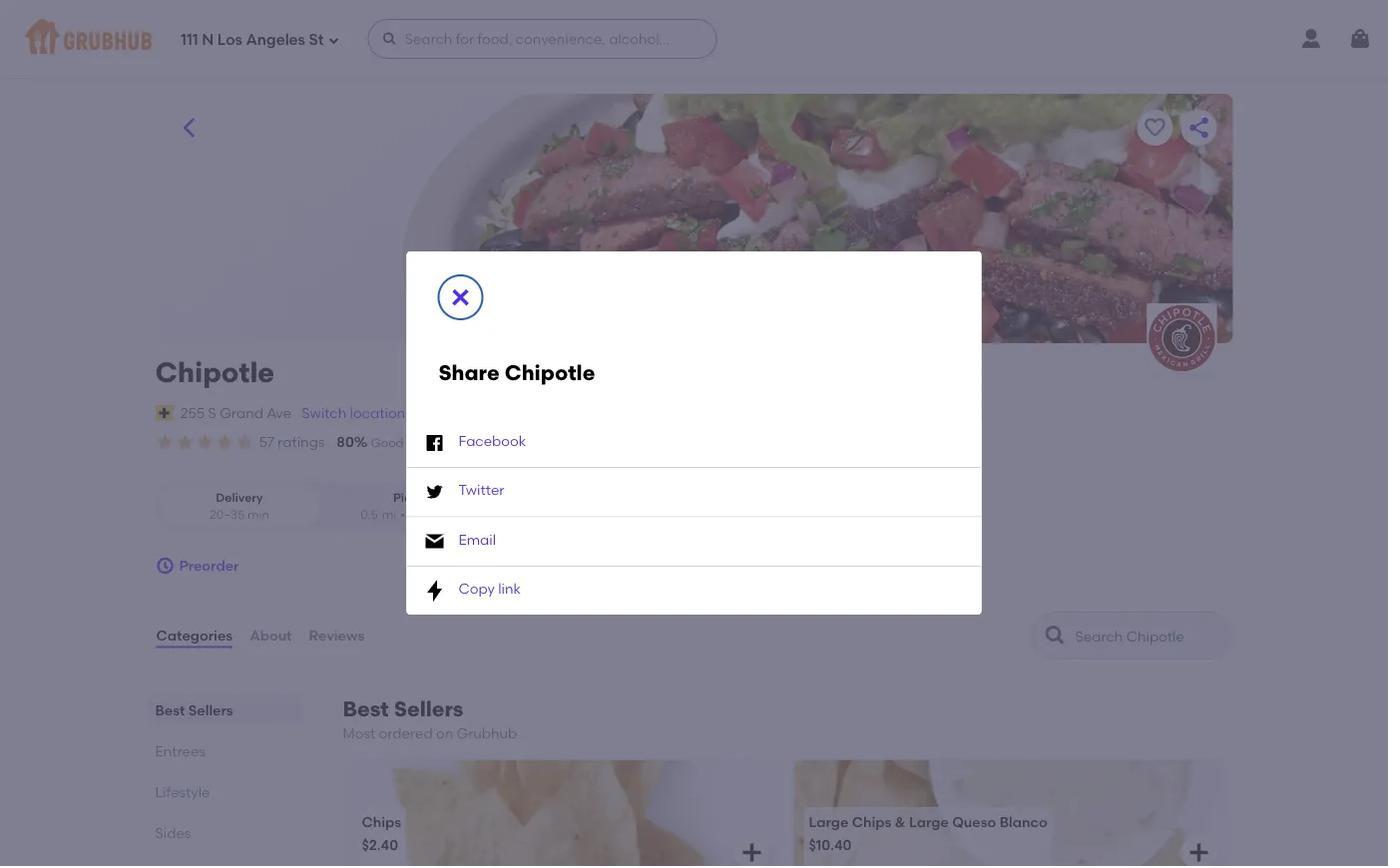 Task type: locate. For each thing, give the bounding box(es) containing it.
1 horizontal spatial sellers
[[394, 697, 464, 723]]

on time delivery
[[483, 436, 577, 450]]

93
[[449, 434, 466, 451]]

best up entrees
[[155, 702, 185, 719]]

reviews
[[309, 628, 365, 645]]

pickup 0.5 mi • 10–20 min
[[361, 491, 466, 522]]

email
[[459, 531, 496, 548]]

svg image for facebook
[[423, 431, 447, 455]]

sellers inside tab
[[189, 702, 233, 719]]

sellers for best sellers
[[189, 702, 233, 719]]

st
[[309, 31, 324, 49]]

entrees tab
[[155, 741, 295, 762]]

n
[[202, 31, 214, 49]]

blanco
[[1000, 814, 1048, 831]]

chips left & at the right bottom of page
[[853, 814, 892, 831]]

255 s grand ave
[[180, 405, 292, 422]]

twitter
[[459, 482, 505, 499]]

1 min from the left
[[248, 508, 269, 522]]

large chips & large queso blanco $10.40
[[809, 814, 1048, 854]]

categories
[[156, 628, 233, 645]]

mi
[[382, 508, 397, 522]]

sellers up entrees tab
[[189, 702, 233, 719]]

chips inside 'large chips & large queso blanco $10.40'
[[853, 814, 892, 831]]

10–20
[[409, 508, 442, 522]]

star icon image
[[155, 432, 175, 452], [175, 432, 195, 452], [195, 432, 215, 452], [215, 432, 235, 452], [235, 432, 255, 452], [235, 432, 255, 452]]

chips $2.40
[[362, 814, 402, 854]]

svg image inside main navigation "navigation"
[[1349, 27, 1373, 51]]

ave
[[267, 405, 292, 422]]

255 s grand ave button
[[179, 402, 293, 424]]

best
[[343, 697, 389, 723], [155, 702, 185, 719]]

sellers up on
[[394, 697, 464, 723]]

111
[[181, 31, 198, 49]]

large right & at the right bottom of page
[[910, 814, 949, 831]]

best up most
[[343, 697, 389, 723]]

min right 10–20
[[445, 508, 466, 522]]

min down delivery
[[248, 508, 269, 522]]

large up $10.40
[[809, 814, 849, 831]]

location
[[350, 405, 406, 422]]

0 horizontal spatial chips
[[362, 814, 402, 831]]

facebook
[[459, 433, 526, 450]]

min inside delivery 20–35 min
[[248, 508, 269, 522]]

on
[[436, 726, 454, 742]]

svg image
[[1349, 27, 1373, 51], [449, 286, 473, 309], [423, 481, 447, 505], [423, 530, 447, 554], [740, 841, 764, 865], [1188, 841, 1212, 865]]

sides tab
[[155, 823, 295, 844]]

2 chips from the left
[[853, 814, 892, 831]]

1 horizontal spatial chips
[[853, 814, 892, 831]]

0 horizontal spatial large
[[809, 814, 849, 831]]

sellers inside best sellers most ordered on grubhub
[[394, 697, 464, 723]]

large
[[809, 814, 849, 831], [910, 814, 949, 831]]

best inside tab
[[155, 702, 185, 719]]

link
[[499, 580, 521, 597]]

chipotle up s
[[155, 356, 275, 389]]

switch location
[[302, 405, 406, 422]]

best sellers
[[155, 702, 233, 719]]

2 min from the left
[[445, 508, 466, 522]]

svg image
[[382, 31, 398, 47], [328, 34, 340, 46], [423, 431, 447, 455], [155, 556, 175, 576], [423, 579, 447, 603]]

0 horizontal spatial sellers
[[189, 702, 233, 719]]

best for best sellers
[[155, 702, 185, 719]]

best inside best sellers most ordered on grubhub
[[343, 697, 389, 723]]

svg image inside the preorder button
[[155, 556, 175, 576]]

min
[[248, 508, 269, 522], [445, 508, 466, 522]]

ordered
[[379, 726, 433, 742]]

delivery
[[216, 491, 263, 505]]

categories button
[[155, 600, 234, 672]]

chipotle up delivery
[[505, 360, 595, 386]]

sellers for best sellers most ordered on grubhub
[[394, 697, 464, 723]]

option group
[[155, 482, 498, 532]]

save this restaurant image
[[1144, 116, 1168, 140]]

about
[[250, 628, 292, 645]]

main navigation navigation
[[0, 0, 1389, 78]]

0 horizontal spatial min
[[248, 508, 269, 522]]

ratings
[[278, 434, 325, 451]]

lifestyle
[[155, 784, 210, 801]]

lifestyle tab
[[155, 782, 295, 803]]

copy
[[459, 580, 495, 597]]

entrees
[[155, 743, 206, 760]]

switch location button
[[301, 402, 407, 424]]

queso
[[953, 814, 997, 831]]

good food
[[371, 436, 433, 450]]

sides
[[155, 825, 191, 842]]

1 horizontal spatial large
[[910, 814, 949, 831]]

chipotle
[[155, 356, 275, 389], [505, 360, 595, 386]]

80
[[337, 434, 354, 451]]

sellers
[[394, 697, 464, 723], [189, 702, 233, 719]]

1 horizontal spatial best
[[343, 697, 389, 723]]

0 horizontal spatial chipotle
[[155, 356, 275, 389]]

1 large from the left
[[809, 814, 849, 831]]

chips
[[362, 814, 402, 831], [853, 814, 892, 831]]

1 horizontal spatial min
[[445, 508, 466, 522]]

1 chips from the left
[[362, 814, 402, 831]]

chips up '$2.40'
[[362, 814, 402, 831]]

0 horizontal spatial best
[[155, 702, 185, 719]]



Task type: vqa. For each thing, say whether or not it's contained in the screenshot.
Dessert
no



Task type: describe. For each thing, give the bounding box(es) containing it.
about button
[[249, 600, 293, 672]]

subscription pass image
[[155, 405, 175, 421]]

reviews button
[[308, 600, 366, 672]]

s
[[208, 405, 217, 422]]

most
[[343, 726, 376, 742]]

best sellers most ordered on grubhub
[[343, 697, 518, 742]]

57
[[259, 434, 274, 451]]

time
[[503, 436, 529, 450]]

preorder button
[[155, 548, 239, 584]]

20–35
[[210, 508, 245, 522]]

$10.40
[[809, 837, 852, 854]]

&
[[895, 814, 906, 831]]

•
[[401, 508, 405, 522]]

pickup
[[393, 491, 434, 505]]

1 horizontal spatial chipotle
[[505, 360, 595, 386]]

111 n los angeles st
[[181, 31, 324, 49]]

best sellers tab
[[155, 700, 295, 721]]

57 ratings
[[259, 434, 325, 451]]

delivery 20–35 min
[[210, 491, 269, 522]]

caret left icon image
[[177, 116, 201, 140]]

chipotle logo image
[[1148, 304, 1218, 373]]

2 large from the left
[[910, 814, 949, 831]]

option group containing delivery 20–35 min
[[155, 482, 498, 532]]

on
[[483, 436, 500, 450]]

svg image for preorder
[[155, 556, 175, 576]]

Search Chipotle search field
[[1074, 627, 1227, 646]]

svg image for copy link
[[423, 579, 447, 603]]

copy link
[[459, 580, 521, 597]]

share chipotle
[[439, 360, 595, 386]]

search icon image
[[1044, 624, 1068, 648]]

angeles
[[246, 31, 305, 49]]

share
[[439, 360, 500, 386]]

$2.40
[[362, 837, 399, 854]]

delivery
[[532, 436, 577, 450]]

best for best sellers most ordered on grubhub
[[343, 697, 389, 723]]

255
[[180, 405, 205, 422]]

food
[[407, 436, 433, 450]]

preorder
[[179, 558, 239, 575]]

los
[[217, 31, 243, 49]]

0.5
[[361, 508, 378, 522]]

grubhub
[[457, 726, 518, 742]]

min inside pickup 0.5 mi • 10–20 min
[[445, 508, 466, 522]]

good
[[371, 436, 404, 450]]

share icon image
[[1188, 116, 1212, 140]]

switch
[[302, 405, 347, 422]]

grand
[[220, 405, 264, 422]]

save this restaurant button
[[1138, 110, 1174, 146]]



